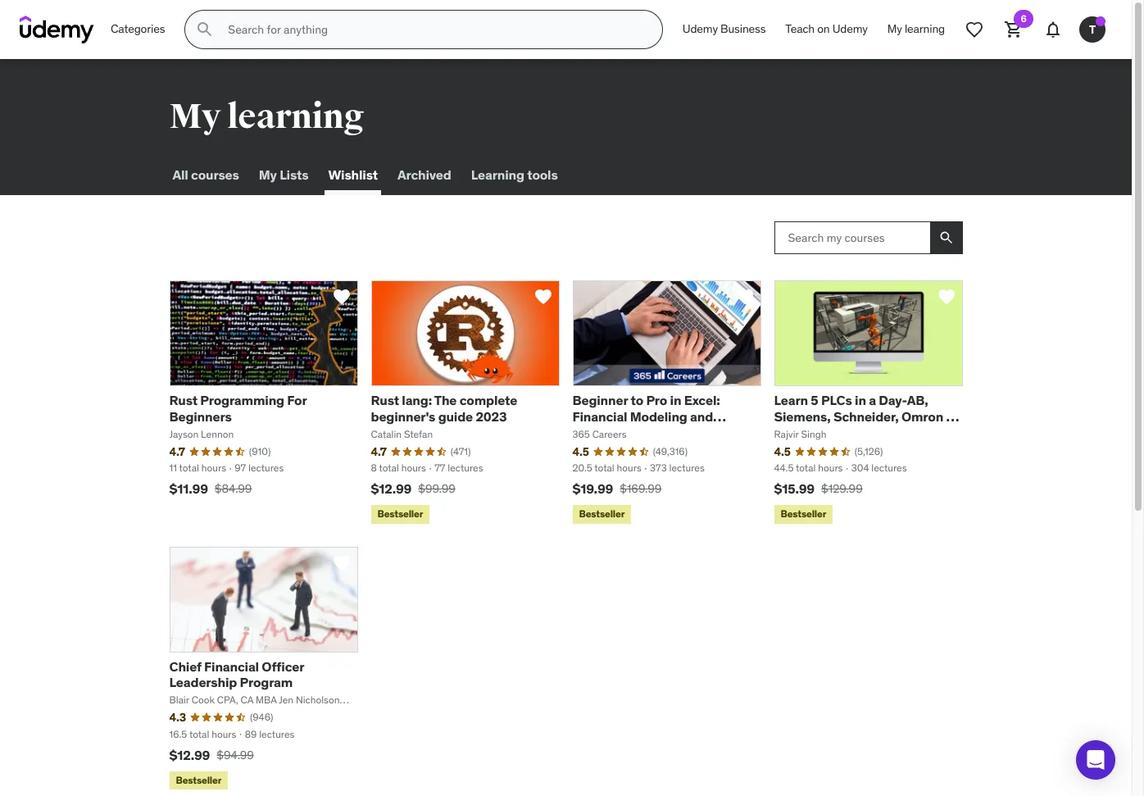 Task type: locate. For each thing, give the bounding box(es) containing it.
lectures down 946 reviews element
[[259, 728, 295, 741]]

udemy
[[683, 21, 718, 36], [833, 21, 868, 36]]

total right 8
[[379, 462, 399, 474]]

$169.99
[[620, 482, 662, 496]]

1 4.7 from the left
[[169, 444, 185, 459]]

1 vertical spatial my learning
[[169, 96, 364, 138]]

rust for lang:
[[371, 392, 399, 409]]

my
[[888, 21, 903, 36], [169, 96, 221, 138], [259, 167, 277, 183]]

2 udemy from the left
[[833, 21, 868, 36]]

hours
[[202, 462, 226, 474], [402, 462, 426, 474], [617, 462, 642, 474], [819, 462, 844, 474], [212, 728, 237, 741]]

bestseller down the "$15.99"
[[781, 508, 827, 520]]

304 lectures
[[852, 462, 908, 474]]

2 in from the left
[[855, 392, 867, 409]]

schneider,
[[834, 408, 899, 424]]

4.7 for rust lang: the complete beginner's guide 2023
[[371, 444, 387, 459]]

beginner to pro in excel: financial modeling and valuation
[[573, 392, 721, 440]]

day-
[[879, 392, 908, 409]]

bestseller for rust lang: the complete beginner's guide 2023
[[378, 508, 423, 520]]

2 horizontal spatial my
[[888, 21, 903, 36]]

0 horizontal spatial 4.7
[[169, 444, 185, 459]]

0 vertical spatial my learning
[[888, 21, 946, 36]]

in right pro
[[671, 392, 682, 409]]

1 vertical spatial my
[[169, 96, 221, 138]]

1 horizontal spatial remove from wishlist image
[[735, 287, 755, 307]]

my learning link
[[878, 10, 956, 49]]

learning tools
[[471, 167, 558, 183]]

leadership
[[169, 674, 237, 691]]

my for 'my learning' link
[[888, 21, 903, 36]]

1 vertical spatial $12.99
[[169, 747, 210, 763]]

1 horizontal spatial $12.99
[[371, 481, 412, 497]]

wishlist image
[[965, 20, 985, 39]]

1 in from the left
[[671, 392, 682, 409]]

4.7
[[169, 444, 185, 459], [371, 444, 387, 459]]

lectures down 49316 reviews element
[[670, 462, 705, 474]]

lennon
[[201, 428, 234, 440]]

1 horizontal spatial remove from wishlist image
[[534, 287, 553, 307]]

0 horizontal spatial remove from wishlist image
[[332, 287, 351, 307]]

in inside the beginner to pro in excel: financial modeling and valuation
[[671, 392, 682, 409]]

rajvir
[[775, 428, 799, 440]]

total right 20.5
[[595, 462, 615, 474]]

1 horizontal spatial cpa,
[[217, 694, 238, 706]]

teach on udemy
[[786, 21, 868, 36]]

total for rust lang: the complete beginner's guide 2023
[[379, 462, 399, 474]]

rust left lang:
[[371, 392, 399, 409]]

0 vertical spatial learning
[[905, 21, 946, 36]]

0 horizontal spatial learning
[[227, 96, 364, 138]]

bestseller down $12.99 $99.99
[[378, 508, 423, 520]]

cpa, down "blair"
[[169, 708, 191, 720]]

2 4.5 from the left
[[775, 444, 791, 459]]

my learning
[[888, 21, 946, 36], [169, 96, 364, 138]]

rust
[[169, 392, 198, 409], [371, 392, 399, 409]]

my left lists
[[259, 167, 277, 183]]

remove from wishlist image
[[534, 287, 553, 307], [332, 553, 351, 573]]

cpa,
[[217, 694, 238, 706], [169, 708, 191, 720]]

rust up jayson
[[169, 392, 198, 409]]

44.5
[[775, 462, 794, 474]]

1 horizontal spatial learning
[[905, 21, 946, 36]]

1 4.5 from the left
[[573, 444, 589, 459]]

bestseller
[[378, 508, 423, 520], [579, 508, 625, 520], [781, 508, 827, 520], [176, 774, 222, 786]]

courses
[[191, 167, 239, 183]]

(946)
[[250, 711, 273, 723]]

4.7 up 11
[[169, 444, 185, 459]]

$99.99
[[419, 482, 456, 496]]

search image
[[939, 230, 955, 246]]

my up all courses
[[169, 96, 221, 138]]

1 remove from wishlist image from the left
[[332, 287, 351, 307]]

remove from wishlist image for chief financial officer leadership program
[[332, 553, 351, 573]]

$15.99 $129.99
[[775, 481, 863, 497]]

0 horizontal spatial remove from wishlist image
[[332, 553, 351, 573]]

udemy left business
[[683, 21, 718, 36]]

$15.99
[[775, 481, 815, 497]]

0 horizontal spatial financial
[[204, 659, 259, 675]]

4.5 up 44.5
[[775, 444, 791, 459]]

1 horizontal spatial 4.5
[[775, 444, 791, 459]]

hours for chief financial officer leadership program
[[212, 728, 237, 741]]

2 rust from the left
[[371, 392, 399, 409]]

financial up cook
[[204, 659, 259, 675]]

1 rust from the left
[[169, 392, 198, 409]]

365 careers
[[573, 428, 627, 440]]

2 horizontal spatial remove from wishlist image
[[937, 287, 957, 307]]

0 vertical spatial my
[[888, 21, 903, 36]]

2 vertical spatial my
[[259, 167, 277, 183]]

4.5 for learn 5 plcs in a day-ab, siemens, schneider, omron & delta
[[775, 444, 791, 459]]

4.7 up 8
[[371, 444, 387, 459]]

0 horizontal spatial my
[[169, 96, 221, 138]]

blair
[[169, 694, 189, 706]]

remove from wishlist image
[[332, 287, 351, 307], [735, 287, 755, 307], [937, 287, 957, 307]]

rust programming for beginners link
[[169, 392, 307, 424]]

teach on udemy link
[[776, 10, 878, 49]]

hours up $11.99 $84.99
[[202, 462, 226, 474]]

1 horizontal spatial 4.7
[[371, 444, 387, 459]]

lectures
[[249, 462, 284, 474], [448, 462, 483, 474], [670, 462, 705, 474], [872, 462, 908, 474], [259, 728, 295, 741]]

total right 11
[[179, 462, 199, 474]]

1 vertical spatial financial
[[204, 659, 259, 675]]

my right teach on udemy
[[888, 21, 903, 36]]

$12.99
[[371, 481, 412, 497], [169, 747, 210, 763]]

hours for rust programming for beginners
[[202, 462, 226, 474]]

mba
[[256, 694, 277, 706]]

financial up 365 careers
[[573, 408, 628, 424]]

16.5 total hours
[[169, 728, 237, 741]]

lectures for learn 5 plcs in a day-ab, siemens, schneider, omron & delta
[[872, 462, 908, 474]]

0 vertical spatial financial
[[573, 408, 628, 424]]

rust inside rust programming for beginners jayson lennon
[[169, 392, 198, 409]]

rajvir singh
[[775, 428, 827, 440]]

$12.99 down 16.5
[[169, 747, 210, 763]]

lectures down 910 reviews element in the left bottom of the page
[[249, 462, 284, 474]]

all courses link
[[169, 156, 243, 195]]

4.5 up 20.5
[[573, 444, 589, 459]]

8
[[371, 462, 377, 474]]

jen
[[279, 694, 294, 706]]

archived
[[398, 167, 452, 183]]

the
[[435, 392, 457, 409]]

learn 5 plcs in a day-ab, siemens, schneider, omron & delta link
[[775, 392, 960, 440]]

hours up $169.99 at the right bottom
[[617, 462, 642, 474]]

plcs
[[822, 392, 853, 409]]

1 horizontal spatial udemy
[[833, 21, 868, 36]]

1 vertical spatial ca
[[193, 708, 206, 720]]

hours up $94.99 at the left of page
[[212, 728, 237, 741]]

ca down cook
[[193, 708, 206, 720]]

1 horizontal spatial in
[[855, 392, 867, 409]]

singh
[[802, 428, 827, 440]]

lectures down 471 reviews element
[[448, 462, 483, 474]]

1 horizontal spatial rust
[[371, 392, 399, 409]]

3 remove from wishlist image from the left
[[937, 287, 957, 307]]

rust inside rust lang: the complete beginner's guide 2023 catalin stefan
[[371, 392, 399, 409]]

valuation
[[573, 424, 630, 440]]

0 vertical spatial $12.99
[[371, 481, 412, 497]]

&
[[947, 408, 955, 424]]

financial inside the beginner to pro in excel: financial modeling and valuation
[[573, 408, 628, 424]]

cook
[[192, 694, 215, 706]]

hours for beginner to pro in excel: financial modeling and valuation
[[617, 462, 642, 474]]

ca left mba at the bottom of page
[[241, 694, 254, 706]]

16.5
[[169, 728, 187, 741]]

total right 16.5
[[189, 728, 209, 741]]

and
[[691, 408, 714, 424]]

wishlist
[[328, 167, 378, 183]]

89 lectures
[[245, 728, 295, 741]]

lectures for rust programming for beginners
[[249, 462, 284, 474]]

6
[[1021, 12, 1027, 25]]

2 remove from wishlist image from the left
[[735, 287, 755, 307]]

my learning up 'my lists'
[[169, 96, 364, 138]]

6 link
[[995, 10, 1034, 49]]

ab,
[[908, 392, 929, 409]]

my learning left wishlist image
[[888, 21, 946, 36]]

my lists
[[259, 167, 309, 183]]

1 horizontal spatial my
[[259, 167, 277, 183]]

learning left wishlist image
[[905, 21, 946, 36]]

total right 44.5
[[796, 462, 816, 474]]

bestseller for chief financial officer leadership program
[[176, 774, 222, 786]]

hours up $12.99 $99.99
[[402, 462, 426, 474]]

(471)
[[451, 445, 471, 457]]

beginner's
[[371, 408, 436, 424]]

complete
[[460, 392, 518, 409]]

1 horizontal spatial my learning
[[888, 21, 946, 36]]

1 vertical spatial learning
[[227, 96, 364, 138]]

in inside learn 5 plcs in a day-ab, siemens, schneider, omron & delta
[[855, 392, 867, 409]]

11
[[169, 462, 177, 474]]

1 horizontal spatial ca
[[241, 694, 254, 706]]

to
[[631, 392, 644, 409]]

5126 reviews element
[[855, 445, 884, 459]]

in left a
[[855, 392, 867, 409]]

0 horizontal spatial 4.5
[[573, 444, 589, 459]]

bestseller down "$12.99 $94.99"
[[176, 774, 222, 786]]

pro
[[647, 392, 668, 409]]

0 horizontal spatial udemy
[[683, 21, 718, 36]]

Search my courses text field
[[775, 221, 931, 254]]

(49,316)
[[653, 445, 688, 457]]

categories
[[111, 21, 165, 36]]

hours up $129.99
[[819, 462, 844, 474]]

1 udemy from the left
[[683, 21, 718, 36]]

in
[[671, 392, 682, 409], [855, 392, 867, 409]]

chief
[[169, 659, 202, 675]]

total
[[179, 462, 199, 474], [379, 462, 399, 474], [595, 462, 615, 474], [796, 462, 816, 474], [189, 728, 209, 741]]

365
[[573, 428, 590, 440]]

stefan
[[404, 428, 433, 440]]

1 vertical spatial cpa,
[[169, 708, 191, 720]]

$12.99 $94.99
[[169, 747, 254, 763]]

$12.99 down 8 total hours
[[371, 481, 412, 497]]

1 horizontal spatial financial
[[573, 408, 628, 424]]

learning up lists
[[227, 96, 364, 138]]

shopping cart with 6 items image
[[1005, 20, 1024, 39]]

lectures down 5126 reviews element
[[872, 462, 908, 474]]

tools
[[528, 167, 558, 183]]

modeling
[[631, 408, 688, 424]]

chief financial officer leadership program link
[[169, 659, 304, 691]]

1 vertical spatial remove from wishlist image
[[332, 553, 351, 573]]

hours for learn 5 plcs in a day-ab, siemens, schneider, omron & delta
[[819, 462, 844, 474]]

learn
[[775, 392, 809, 409]]

2 4.7 from the left
[[371, 444, 387, 459]]

0 horizontal spatial $12.99
[[169, 747, 210, 763]]

cpa, right cook
[[217, 694, 238, 706]]

0 vertical spatial remove from wishlist image
[[534, 287, 553, 307]]

remove from wishlist image for rust lang: the complete beginner's guide 2023
[[534, 287, 553, 307]]

udemy right on
[[833, 21, 868, 36]]

0 vertical spatial cpa,
[[217, 694, 238, 706]]

bestseller down $19.99
[[579, 508, 625, 520]]

siemens,
[[775, 408, 831, 424]]

0 horizontal spatial in
[[671, 392, 682, 409]]

4.5 for beginner to pro in excel: financial modeling and valuation
[[573, 444, 589, 459]]

a
[[870, 392, 877, 409]]

304
[[852, 462, 870, 474]]

0 horizontal spatial rust
[[169, 392, 198, 409]]

0 horizontal spatial my learning
[[169, 96, 364, 138]]



Task type: describe. For each thing, give the bounding box(es) containing it.
total for beginner to pro in excel: financial modeling and valuation
[[595, 462, 615, 474]]

89
[[245, 728, 257, 741]]

notifications image
[[1044, 20, 1064, 39]]

in for plcs
[[855, 392, 867, 409]]

0 horizontal spatial ca
[[193, 708, 206, 720]]

bestseller for beginner to pro in excel: financial modeling and valuation
[[579, 508, 625, 520]]

archived link
[[394, 156, 455, 195]]

77 lectures
[[435, 462, 483, 474]]

remove from wishlist image for rust programming for beginners
[[332, 287, 351, 307]]

lang:
[[402, 392, 432, 409]]

49316 reviews element
[[653, 445, 688, 459]]

$12.99 $99.99
[[371, 481, 456, 497]]

you have alerts image
[[1097, 16, 1106, 26]]

8 total hours
[[371, 462, 426, 474]]

total for learn 5 plcs in a day-ab, siemens, schneider, omron & delta
[[796, 462, 816, 474]]

(910)
[[249, 445, 271, 457]]

4.3
[[169, 710, 186, 725]]

4.7 for rust programming for beginners
[[169, 444, 185, 459]]

rust lang: the complete beginner's guide 2023 link
[[371, 392, 518, 424]]

lectures for beginner to pro in excel: financial modeling and valuation
[[670, 462, 705, 474]]

910 reviews element
[[249, 445, 271, 459]]

my for my lists link
[[259, 167, 277, 183]]

programming
[[200, 392, 285, 409]]

udemy business
[[683, 21, 766, 36]]

submit search image
[[195, 20, 215, 39]]

excel:
[[685, 392, 721, 409]]

my lists link
[[256, 156, 312, 195]]

$129.99
[[822, 482, 863, 496]]

remove from wishlist image for beginner to pro in excel: financial modeling and valuation
[[735, 287, 755, 307]]

learning tools link
[[468, 156, 562, 195]]

officer
[[262, 659, 304, 675]]

$12.99 for blair
[[169, 747, 210, 763]]

teach
[[786, 21, 815, 36]]

lists
[[280, 167, 309, 183]]

beginner
[[573, 392, 628, 409]]

total for rust programming for beginners
[[179, 462, 199, 474]]

(5,126)
[[855, 445, 884, 457]]

financial inside 'chief financial officer leadership program blair cook cpa, ca mba jen nicholson cpa, ca'
[[204, 659, 259, 675]]

catalin
[[371, 428, 402, 440]]

learn 5 plcs in a day-ab, siemens, schneider, omron & delta
[[775, 392, 955, 440]]

guide
[[438, 408, 473, 424]]

beginners
[[169, 408, 232, 424]]

careers
[[593, 428, 627, 440]]

beginner to pro in excel: financial modeling and valuation link
[[573, 392, 727, 440]]

udemy image
[[20, 16, 94, 43]]

omron
[[902, 408, 944, 424]]

for
[[287, 392, 307, 409]]

on
[[818, 21, 830, 36]]

2023
[[476, 408, 507, 424]]

hours for rust lang: the complete beginner's guide 2023
[[402, 462, 426, 474]]

0 vertical spatial ca
[[241, 694, 254, 706]]

$84.99
[[215, 482, 252, 496]]

lectures for rust lang: the complete beginner's guide 2023
[[448, 462, 483, 474]]

$12.99 for guide
[[371, 481, 412, 497]]

97
[[235, 462, 246, 474]]

in for pro
[[671, 392, 682, 409]]

$94.99
[[217, 748, 254, 763]]

rust programming for beginners jayson lennon
[[169, 392, 307, 440]]

t link
[[1074, 10, 1113, 49]]

rust for programming
[[169, 392, 198, 409]]

946 reviews element
[[250, 711, 273, 725]]

97 lectures
[[235, 462, 284, 474]]

total for chief financial officer leadership program
[[189, 728, 209, 741]]

wishlist link
[[325, 156, 381, 195]]

$11.99 $84.99
[[169, 481, 252, 497]]

lectures for chief financial officer leadership program
[[259, 728, 295, 741]]

bestseller for learn 5 plcs in a day-ab, siemens, schneider, omron & delta
[[781, 508, 827, 520]]

373 lectures
[[650, 462, 705, 474]]

471 reviews element
[[451, 445, 471, 459]]

11 total hours
[[169, 462, 226, 474]]

44.5 total hours
[[775, 462, 844, 474]]

77
[[435, 462, 446, 474]]

5
[[811, 392, 819, 409]]

my learning inside 'my learning' link
[[888, 21, 946, 36]]

delta
[[775, 424, 807, 440]]

Search for anything text field
[[225, 16, 643, 43]]

all
[[173, 167, 188, 183]]

$19.99 $169.99
[[573, 481, 662, 497]]

chief financial officer leadership program blair cook cpa, ca mba jen nicholson cpa, ca
[[169, 659, 340, 720]]

$11.99
[[169, 481, 208, 497]]

business
[[721, 21, 766, 36]]

0 horizontal spatial cpa,
[[169, 708, 191, 720]]

remove from wishlist image for learn 5 plcs in a day-ab, siemens, schneider, omron & delta
[[937, 287, 957, 307]]

learning
[[471, 167, 525, 183]]

rust lang: the complete beginner's guide 2023 catalin stefan
[[371, 392, 518, 440]]

all courses
[[173, 167, 239, 183]]

$19.99
[[573, 481, 614, 497]]



Task type: vqa. For each thing, say whether or not it's contained in the screenshot.


